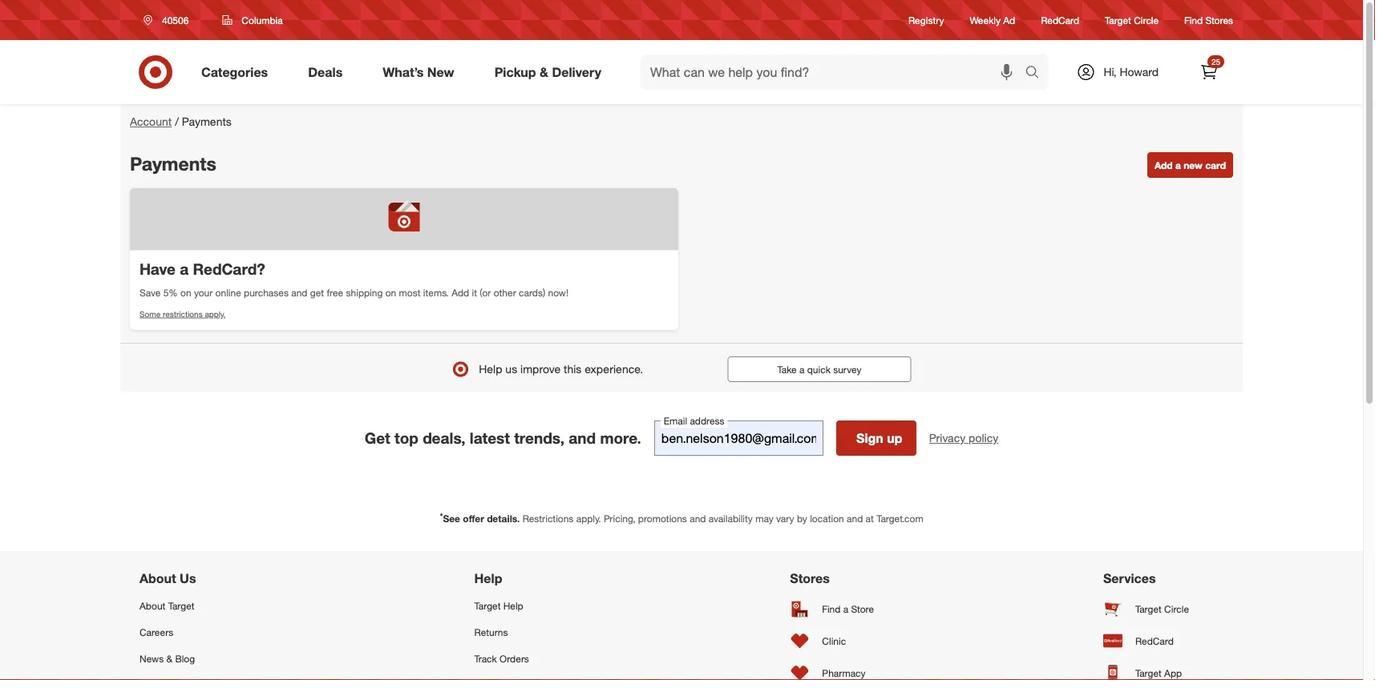 Task type: vqa. For each thing, say whether or not it's contained in the screenshot.
Does Target Circle replace Cartwheel?
no



Task type: describe. For each thing, give the bounding box(es) containing it.
registry link
[[909, 13, 944, 27]]

store
[[851, 603, 874, 615]]

free
[[327, 287, 343, 299]]

quick
[[807, 363, 831, 375]]

privacy policy
[[929, 431, 999, 445]]

help us improve this experience.
[[479, 362, 643, 376]]

clinic
[[822, 635, 846, 647]]

add a new card
[[1155, 159, 1226, 171]]

0 vertical spatial target circle link
[[1105, 13, 1159, 27]]

have
[[140, 260, 176, 279]]

hi,
[[1104, 65, 1117, 79]]

pharmacy
[[822, 667, 866, 679]]

take a quick survey
[[777, 363, 862, 375]]

orders
[[500, 654, 529, 666]]

target down us
[[168, 601, 194, 613]]

(or
[[480, 287, 491, 299]]

sign up button
[[836, 421, 916, 456]]

help for help
[[474, 571, 502, 586]]

restrictions
[[523, 513, 574, 525]]

items.
[[423, 287, 449, 299]]

weekly
[[970, 14, 1001, 26]]

improve
[[520, 362, 561, 376]]

apply. inside button
[[205, 310, 225, 320]]

target app link
[[1103, 657, 1224, 681]]

1 horizontal spatial circle
[[1164, 603, 1189, 615]]

get
[[310, 287, 324, 299]]

most
[[399, 287, 421, 299]]

policy
[[969, 431, 999, 445]]

some
[[140, 310, 161, 320]]

25 link
[[1192, 55, 1227, 90]]

columbia
[[242, 14, 283, 26]]

new
[[1184, 159, 1203, 171]]

experience.
[[585, 362, 643, 376]]

and left more.
[[569, 429, 596, 447]]

shipping
[[346, 287, 383, 299]]

a for take
[[799, 363, 805, 375]]

1 vertical spatial target circle link
[[1103, 593, 1224, 625]]

0 horizontal spatial redcard
[[1041, 14, 1079, 26]]

weekly ad
[[970, 14, 1015, 26]]

and inside have a redcard? save 5% on your online purchases and get free shipping on most items. add it (or other cards) now!
[[291, 287, 307, 299]]

us
[[505, 362, 517, 376]]

pharmacy link
[[790, 657, 889, 681]]

& for pickup
[[540, 64, 548, 80]]

columbia button
[[212, 6, 293, 34]]

1 vertical spatial target circle
[[1135, 603, 1189, 615]]

1 on from the left
[[180, 287, 191, 299]]

weekly ad link
[[970, 13, 1015, 27]]

new
[[427, 64, 454, 80]]

deals link
[[294, 55, 363, 90]]

about for about us
[[140, 571, 176, 586]]

track orders link
[[474, 646, 576, 673]]

about us
[[140, 571, 196, 586]]

some restrictions apply. link
[[140, 309, 225, 321]]

survey
[[833, 363, 862, 375]]

now!
[[548, 287, 569, 299]]

target help
[[474, 601, 523, 613]]

sign
[[856, 430, 883, 446]]

at
[[866, 513, 874, 525]]

a for have
[[180, 260, 189, 279]]

offer
[[463, 513, 484, 525]]

25
[[1212, 57, 1220, 67]]

by
[[797, 513, 807, 525]]

app
[[1164, 667, 1182, 679]]

categories
[[201, 64, 268, 80]]

take
[[777, 363, 797, 375]]

2 vertical spatial help
[[503, 601, 523, 613]]

add inside have a redcard? save 5% on your online purchases and get free shipping on most items. add it (or other cards) now!
[[452, 287, 469, 299]]

vary
[[776, 513, 794, 525]]

careers
[[140, 627, 173, 639]]

pickup & delivery link
[[481, 55, 621, 90]]

cards)
[[519, 287, 545, 299]]

registry
[[909, 14, 944, 26]]

howard
[[1120, 65, 1159, 79]]

it
[[472, 287, 477, 299]]

see
[[443, 513, 460, 525]]

account link
[[130, 115, 172, 129]]

40506 button
[[133, 6, 206, 34]]

target up returns
[[474, 601, 501, 613]]

sign up
[[856, 430, 903, 446]]

& for news
[[166, 654, 172, 666]]

news & blog
[[140, 654, 195, 666]]

add a new card button
[[1147, 152, 1233, 178]]

hi, howard
[[1104, 65, 1159, 79]]

track
[[474, 654, 497, 666]]

take a quick survey button
[[728, 357, 911, 382]]

card
[[1205, 159, 1226, 171]]

account
[[130, 115, 172, 129]]

1 vertical spatial stores
[[790, 571, 830, 586]]

latest
[[470, 429, 510, 447]]

apply. inside the * see offer details. restrictions apply. pricing, promotions and availability may vary by location and at target.com
[[576, 513, 601, 525]]

what's new
[[383, 64, 454, 80]]



Task type: locate. For each thing, give the bounding box(es) containing it.
&
[[540, 64, 548, 80], [166, 654, 172, 666]]

redcard link up target app
[[1103, 625, 1224, 657]]

target help link
[[474, 593, 576, 620]]

help
[[479, 362, 502, 376], [474, 571, 502, 586], [503, 601, 523, 613]]

target circle link down services
[[1103, 593, 1224, 625]]

find a store link
[[790, 593, 889, 625]]

add inside 'button'
[[1155, 159, 1173, 171]]

ad
[[1003, 14, 1015, 26]]

payments right /
[[182, 115, 232, 129]]

0 horizontal spatial add
[[452, 287, 469, 299]]

& left the blog
[[166, 654, 172, 666]]

0 vertical spatial add
[[1155, 159, 1173, 171]]

track orders
[[474, 654, 529, 666]]

and left "availability" on the bottom
[[690, 513, 706, 525]]

redcard up target app link
[[1135, 635, 1174, 647]]

1 horizontal spatial redcard
[[1135, 635, 1174, 647]]

restrictions
[[163, 310, 203, 320]]

0 vertical spatial redcard
[[1041, 14, 1079, 26]]

target app
[[1135, 667, 1182, 679]]

apply.
[[205, 310, 225, 320], [576, 513, 601, 525]]

& right pickup at the left of page
[[540, 64, 548, 80]]

purchases
[[244, 287, 289, 299]]

privacy
[[929, 431, 966, 445]]

1 horizontal spatial stores
[[1206, 14, 1233, 26]]

a inside have a redcard? save 5% on your online purchases and get free shipping on most items. add it (or other cards) now!
[[180, 260, 189, 279]]

blog
[[175, 654, 195, 666]]

1 vertical spatial find
[[822, 603, 841, 615]]

/
[[175, 115, 179, 129]]

clinic link
[[790, 625, 889, 657]]

this
[[564, 362, 582, 376]]

pickup & delivery
[[494, 64, 601, 80]]

find for find a store
[[822, 603, 841, 615]]

target left app at bottom
[[1135, 667, 1162, 679]]

some restrictions apply. button
[[140, 309, 225, 321]]

0 vertical spatial about
[[140, 571, 176, 586]]

1 horizontal spatial redcard link
[[1103, 625, 1224, 657]]

news
[[140, 654, 164, 666]]

1 vertical spatial about
[[140, 601, 165, 613]]

and
[[291, 287, 307, 299], [569, 429, 596, 447], [690, 513, 706, 525], [847, 513, 863, 525]]

trends,
[[514, 429, 564, 447]]

on
[[180, 287, 191, 299], [385, 287, 396, 299]]

help up "returns" link
[[503, 601, 523, 613]]

save
[[140, 287, 161, 299]]

target circle link up the hi, howard
[[1105, 13, 1159, 27]]

a right have
[[180, 260, 189, 279]]

location
[[810, 513, 844, 525]]

other
[[494, 287, 516, 299]]

1 horizontal spatial apply.
[[576, 513, 601, 525]]

get top deals, latest trends, and more.
[[365, 429, 641, 447]]

a inside 'button'
[[1176, 159, 1181, 171]]

target circle
[[1105, 14, 1159, 26], [1135, 603, 1189, 615]]

target circle up the hi, howard
[[1105, 14, 1159, 26]]

deals
[[308, 64, 343, 80]]

search
[[1018, 66, 1056, 81]]

1 vertical spatial circle
[[1164, 603, 1189, 615]]

find up 25 link
[[1184, 14, 1203, 26]]

about up about target
[[140, 571, 176, 586]]

find
[[1184, 14, 1203, 26], [822, 603, 841, 615]]

1 vertical spatial &
[[166, 654, 172, 666]]

*
[[440, 511, 443, 521]]

5%
[[163, 287, 178, 299]]

what's new link
[[369, 55, 474, 90]]

2 on from the left
[[385, 287, 396, 299]]

a left the "store"
[[843, 603, 849, 615]]

target circle down services
[[1135, 603, 1189, 615]]

target down services
[[1135, 603, 1162, 615]]

0 horizontal spatial on
[[180, 287, 191, 299]]

payments down /
[[130, 152, 216, 175]]

stores up find a store link
[[790, 571, 830, 586]]

and left get
[[291, 287, 307, 299]]

redcard?
[[193, 260, 265, 279]]

2 about from the top
[[140, 601, 165, 613]]

0 vertical spatial payments
[[182, 115, 232, 129]]

0 vertical spatial find
[[1184, 14, 1203, 26]]

about for about target
[[140, 601, 165, 613]]

1 vertical spatial add
[[452, 287, 469, 299]]

have a redcard? save 5% on your online purchases and get free shipping on most items. add it (or other cards) now!
[[140, 260, 569, 299]]

online
[[215, 287, 241, 299]]

0 vertical spatial redcard link
[[1041, 13, 1079, 27]]

help for help us improve this experience.
[[479, 362, 502, 376]]

a right take
[[799, 363, 805, 375]]

about up careers
[[140, 601, 165, 613]]

target up the hi,
[[1105, 14, 1131, 26]]

* see offer details. restrictions apply. pricing, promotions and availability may vary by location and at target.com
[[440, 511, 923, 525]]

may
[[756, 513, 774, 525]]

1 vertical spatial apply.
[[576, 513, 601, 525]]

0 vertical spatial target circle
[[1105, 14, 1159, 26]]

apply. down your
[[205, 310, 225, 320]]

returns
[[474, 627, 508, 639]]

account / payments
[[130, 115, 232, 129]]

0 horizontal spatial apply.
[[205, 310, 225, 320]]

help up target help
[[474, 571, 502, 586]]

add left new at the right of the page
[[1155, 159, 1173, 171]]

What can we help you find? suggestions appear below search field
[[641, 55, 1029, 90]]

target.com
[[877, 513, 923, 525]]

1 horizontal spatial &
[[540, 64, 548, 80]]

0 vertical spatial &
[[540, 64, 548, 80]]

0 horizontal spatial stores
[[790, 571, 830, 586]]

1 vertical spatial redcard link
[[1103, 625, 1224, 657]]

payments
[[182, 115, 232, 129], [130, 152, 216, 175]]

find left the "store"
[[822, 603, 841, 615]]

1 vertical spatial redcard
[[1135, 635, 1174, 647]]

delivery
[[552, 64, 601, 80]]

circle up target app link
[[1164, 603, 1189, 615]]

stores up 25
[[1206, 14, 1233, 26]]

redcard right ad
[[1041, 14, 1079, 26]]

on left most
[[385, 287, 396, 299]]

0 horizontal spatial redcard link
[[1041, 13, 1079, 27]]

search button
[[1018, 55, 1056, 93]]

what's
[[383, 64, 424, 80]]

deals,
[[423, 429, 465, 447]]

None text field
[[654, 421, 823, 456]]

redcard link right ad
[[1041, 13, 1079, 27]]

up
[[887, 430, 903, 446]]

1 horizontal spatial on
[[385, 287, 396, 299]]

on right 5%
[[180, 287, 191, 299]]

0 vertical spatial help
[[479, 362, 502, 376]]

find stores link
[[1184, 13, 1233, 27]]

find for find stores
[[1184, 14, 1203, 26]]

1 horizontal spatial add
[[1155, 159, 1173, 171]]

help left us
[[479, 362, 502, 376]]

0 horizontal spatial circle
[[1134, 14, 1159, 26]]

services
[[1103, 571, 1156, 586]]

1 vertical spatial payments
[[130, 152, 216, 175]]

0 horizontal spatial find
[[822, 603, 841, 615]]

apply. left pricing,
[[576, 513, 601, 525]]

find a store
[[822, 603, 874, 615]]

pickup
[[494, 64, 536, 80]]

news & blog link
[[140, 646, 261, 673]]

0 vertical spatial stores
[[1206, 14, 1233, 26]]

promotions
[[638, 513, 687, 525]]

about target link
[[140, 593, 261, 620]]

availability
[[709, 513, 753, 525]]

add left it
[[452, 287, 469, 299]]

us
[[180, 571, 196, 586]]

a inside button
[[799, 363, 805, 375]]

a left new at the right of the page
[[1176, 159, 1181, 171]]

a for find
[[843, 603, 849, 615]]

1 vertical spatial help
[[474, 571, 502, 586]]

about target
[[140, 601, 194, 613]]

0 vertical spatial circle
[[1134, 14, 1159, 26]]

privacy policy link
[[929, 430, 999, 446]]

stores
[[1206, 14, 1233, 26], [790, 571, 830, 586]]

details.
[[487, 513, 520, 525]]

a for add
[[1176, 159, 1181, 171]]

redcard
[[1041, 14, 1079, 26], [1135, 635, 1174, 647]]

and left at
[[847, 513, 863, 525]]

0 vertical spatial apply.
[[205, 310, 225, 320]]

0 horizontal spatial &
[[166, 654, 172, 666]]

1 horizontal spatial find
[[1184, 14, 1203, 26]]

circle up howard
[[1134, 14, 1159, 26]]

1 about from the top
[[140, 571, 176, 586]]

40506
[[162, 14, 189, 26]]



